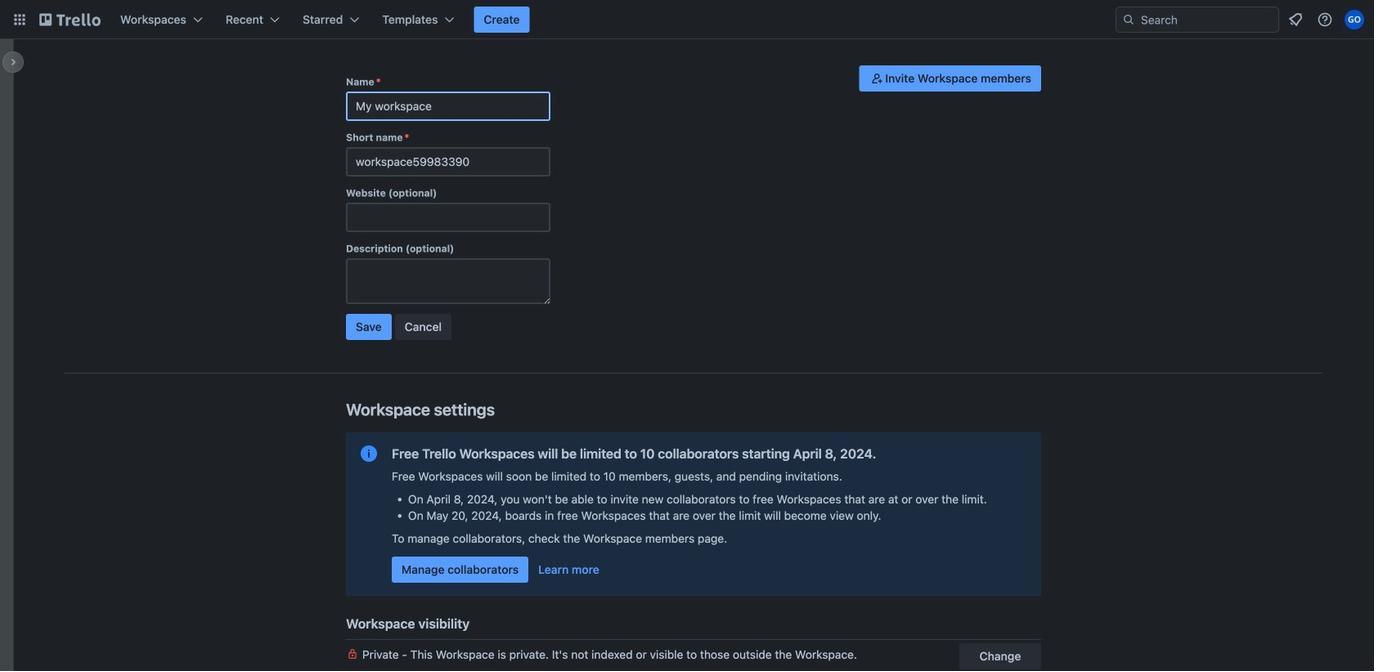 Task type: locate. For each thing, give the bounding box(es) containing it.
None text field
[[346, 147, 551, 177], [346, 203, 551, 232], [346, 259, 551, 304], [346, 147, 551, 177], [346, 203, 551, 232], [346, 259, 551, 304]]

sm image
[[869, 70, 886, 87]]

search image
[[1123, 13, 1136, 26]]

open information menu image
[[1318, 11, 1334, 28]]

organizationdetailform element
[[346, 75, 551, 347]]

primary element
[[0, 0, 1375, 39]]

None text field
[[346, 92, 551, 121]]



Task type: vqa. For each thing, say whether or not it's contained in the screenshot.
Search field
yes



Task type: describe. For each thing, give the bounding box(es) containing it.
Search field
[[1136, 7, 1279, 32]]

gary orlando (garyorlando) image
[[1345, 10, 1365, 29]]

back to home image
[[39, 7, 101, 33]]

0 notifications image
[[1286, 10, 1306, 29]]



